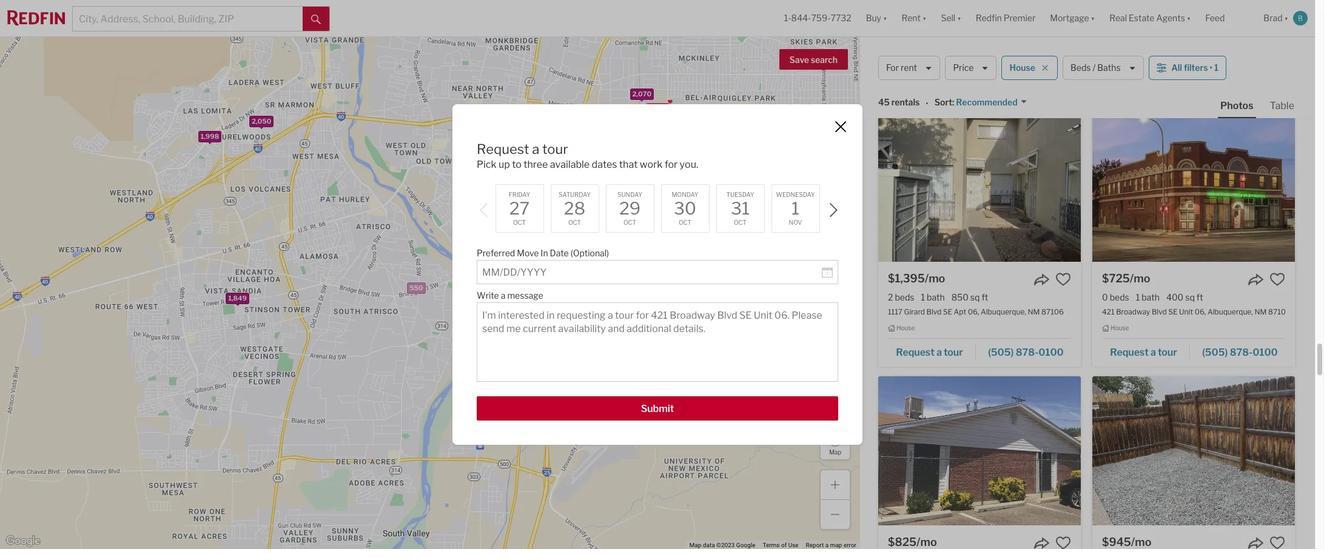 Task type: locate. For each thing, give the bounding box(es) containing it.
write
[[477, 291, 499, 301]]

1 vertical spatial 1,500
[[520, 243, 539, 252]]

se for $725 /mo
[[1169, 308, 1178, 317]]

a down the 421 broadway blvd se unit 06, albuquerque, nm 87102
[[1151, 347, 1157, 359]]

google
[[737, 543, 756, 549]]

request a tour button down girard
[[889, 343, 976, 361]]

map down 'options'
[[830, 449, 842, 456]]

oct inside the tuesday 31 oct
[[734, 219, 747, 226]]

878-
[[1231, 83, 1253, 95], [1016, 347, 1039, 359], [1231, 347, 1253, 359]]

favorite button checkbox left $945
[[1056, 536, 1072, 550]]

preferred move in date (optional) element
[[477, 242, 833, 260]]

87106 for 1117 girard blvd se apt 06, albuquerque, nm 87106
[[1042, 308, 1065, 317]]

1,500 left friday 27 oct
[[469, 204, 488, 213]]

0 vertical spatial 2 beds
[[1103, 29, 1129, 39]]

(505) 878-0100 link for $1,395 /mo
[[976, 342, 1072, 362]]

request a tour for $725 /mo
[[1111, 347, 1178, 359]]

1 horizontal spatial units
[[653, 306, 670, 315]]

765 sq ft
[[1166, 29, 1202, 39]]

oct inside friday 27 oct
[[513, 219, 526, 226]]

a left 'map'
[[826, 543, 829, 549]]

feed
[[1206, 13, 1226, 23]]

(505) for $725 /mo
[[1203, 347, 1229, 359]]

a down the 1117 girard blvd se apt 06, albuquerque, nm 87106
[[937, 347, 942, 359]]

1 vertical spatial 2 units
[[648, 306, 670, 315]]

ft for $1,395 /mo
[[982, 293, 989, 303]]

unit
[[964, 44, 978, 53], [1178, 44, 1192, 53], [1180, 308, 1194, 317]]

1 right filters
[[1215, 63, 1219, 73]]

favorite button checkbox up 87102
[[1270, 272, 1286, 288]]

(505) 878-0100 for $1,395 /mo
[[989, 347, 1064, 359]]

1 vertical spatial 87106
[[1042, 308, 1065, 317]]

units down 970 at the bottom
[[653, 306, 670, 315]]

1 oct from the left
[[513, 219, 526, 226]]

1 horizontal spatial favorite button checkbox
[[1270, 272, 1286, 288]]

ft up the 1117 girard blvd se apt 06, albuquerque, nm 87106
[[982, 293, 989, 303]]

1,650
[[624, 159, 643, 167]]

7732
[[831, 13, 852, 23]]

sq right 400
[[1186, 293, 1196, 303]]

ft
[[977, 29, 983, 39], [1196, 29, 1202, 39], [982, 293, 989, 303], [1197, 293, 1204, 303]]

06, right apt
[[968, 308, 980, 317]]

unit left 16,
[[1178, 44, 1192, 53]]

sq up the 1117 girard blvd se apt 06, albuquerque, nm 87106
[[971, 293, 980, 303]]

units down 27
[[516, 220, 532, 228]]

bath up ave
[[1142, 29, 1160, 39]]

0100 for $725 /mo
[[1253, 347, 1279, 359]]

1 horizontal spatial 1,500
[[520, 243, 539, 252]]

1,395
[[699, 204, 718, 213]]

2 units down 970 at the bottom
[[648, 306, 670, 315]]

/mo for $1,395
[[925, 273, 946, 285]]

950
[[719, 308, 732, 316]]

06, down 400 sq ft at the bottom of page
[[1195, 308, 1207, 317]]

(505) down the 1117 girard blvd se apt 06, albuquerque, nm 87106
[[989, 347, 1014, 359]]

3 oct from the left
[[624, 219, 637, 226]]

unit for 16,
[[1178, 44, 1192, 53]]

preferred move in date (optional)
[[477, 248, 609, 259]]

house inside button
[[1010, 63, 1036, 73]]

4 oct from the left
[[679, 219, 692, 226]]

bath left 850
[[927, 293, 945, 303]]

0 horizontal spatial units
[[516, 220, 532, 228]]

0 horizontal spatial 825
[[734, 284, 747, 292]]

878- for $725 /mo
[[1231, 347, 1253, 359]]

0 horizontal spatial 2 beds
[[889, 293, 915, 303]]

0 horizontal spatial 06,
[[968, 308, 980, 317]]

985
[[621, 228, 635, 237], [757, 317, 770, 326]]

1,020
[[589, 248, 608, 257]]

nm for 421 broadway blvd se unit 06, albuquerque, nm 87102
[[1255, 308, 1267, 317]]

1 vertical spatial favorite button checkbox
[[1056, 536, 1072, 550]]

1 left next icon
[[792, 199, 800, 219]]

ft for $725 /mo
[[1197, 293, 1204, 303]]

oct inside sunday 29 oct
[[624, 219, 637, 226]]

dialog containing 27
[[453, 104, 863, 446]]

1-
[[785, 13, 792, 23]]

/mo
[[927, 9, 947, 21], [1140, 9, 1161, 21], [925, 273, 946, 285], [1131, 273, 1151, 285], [917, 536, 938, 549], [1132, 536, 1152, 549]]

available
[[550, 159, 590, 171]]

terms of use link
[[763, 543, 799, 549]]

previous image
[[477, 203, 492, 218]]

1 vertical spatial 985
[[757, 317, 770, 326]]

request a tour button down broadway
[[1103, 343, 1191, 361]]

2 oct from the left
[[569, 219, 581, 226]]

• for all filters • 1
[[1210, 63, 1213, 73]]

photo of 3444 eastern ave se unit 3, albuquerque, nm 87106 image
[[1093, 377, 1296, 526]]

0 horizontal spatial •
[[926, 98, 929, 108]]

favorite button image
[[1056, 8, 1072, 24], [1056, 272, 1072, 288], [1270, 272, 1286, 288], [1056, 536, 1072, 550], [1270, 536, 1286, 550]]

0 horizontal spatial 1,500
[[469, 204, 488, 213]]

oct for 28
[[569, 219, 581, 226]]

2 down 1,095
[[648, 306, 652, 315]]

(505) 369-6779 link
[[976, 78, 1072, 98]]

map left data
[[690, 543, 702, 549]]

/mo for $825
[[917, 536, 938, 549]]

1 horizontal spatial map
[[830, 449, 842, 456]]

albuquerque
[[879, 49, 961, 65]]

request up up
[[477, 141, 530, 157]]

beds right 0
[[1110, 293, 1130, 303]]

bath up menaul
[[922, 29, 940, 39]]

saturday
[[559, 191, 591, 199]]

(505) for $2,070 /mo
[[989, 83, 1014, 95]]

2 beds for 765 sq ft
[[1103, 29, 1129, 39]]

1 bath up menaul
[[916, 29, 940, 39]]

0 horizontal spatial 87106
[[1042, 308, 1065, 317]]

albuquerque rentals
[[879, 49, 1012, 65]]

all filters • 1 button
[[1150, 56, 1227, 80]]

1 inside button
[[1215, 63, 1219, 73]]

1,450
[[569, 231, 588, 239]]

0 horizontal spatial 985
[[621, 228, 635, 237]]

ft up 3025 menaul blvd ne unit sonesta, albuquerque, nm 87107
[[977, 29, 983, 39]]

request a tour for $1,395 /mo
[[897, 347, 964, 359]]

favorite button checkbox for $1,095 /mo
[[1270, 8, 1286, 24]]

(505) down the 421 broadway blvd se unit 06, albuquerque, nm 87102
[[1203, 347, 1229, 359]]

1 bath up girard
[[922, 293, 945, 303]]

oct for 31
[[734, 219, 747, 226]]

request a tour down all
[[1111, 83, 1178, 95]]

1 horizontal spatial 825
[[753, 210, 767, 218]]

/mo for $2,070
[[927, 9, 947, 21]]

beds / baths button
[[1063, 56, 1145, 80]]

2 beds up 1117
[[889, 293, 915, 303]]

blvd right girard
[[927, 308, 942, 317]]

beds
[[1071, 63, 1092, 73]]

map for map
[[830, 449, 842, 456]]

dialog
[[453, 104, 863, 446]]

sq for $725 /mo
[[1186, 293, 1196, 303]]

1 vertical spatial 995
[[715, 309, 729, 317]]

oct inside monday 30 oct
[[679, 219, 692, 226]]

ft up 16,
[[1196, 29, 1202, 39]]

2 up 1117
[[889, 293, 894, 303]]

• right filters
[[1210, 63, 1213, 73]]

ft for $2,070 /mo
[[977, 29, 983, 39]]

tour down apt
[[944, 347, 964, 359]]

•
[[1210, 63, 1213, 73], [926, 98, 929, 108]]

favorite button image for $725 /mo
[[1270, 272, 1286, 288]]

1 vertical spatial map
[[690, 543, 702, 549]]

5 oct from the left
[[734, 219, 747, 226]]

dates
[[592, 159, 617, 171]]

1,849
[[228, 294, 247, 303]]

1 vertical spatial •
[[926, 98, 929, 108]]

0 vertical spatial 1,500
[[469, 204, 488, 213]]

sq for $2,070 /mo
[[966, 29, 975, 39]]

favorite button checkbox for $825 /mo
[[1056, 536, 1072, 550]]

remove house image
[[1042, 64, 1049, 72]]

0 vertical spatial favorite button checkbox
[[1270, 272, 1286, 288]]

favorite button checkbox
[[1056, 8, 1072, 24], [1270, 8, 1286, 24], [1056, 272, 1072, 288], [1270, 536, 1286, 550]]

albuquerque, for 3426 thaxton ave se unit 16, albuquerque, nm 87106
[[1205, 44, 1250, 53]]

1 horizontal spatial 06,
[[1195, 308, 1207, 317]]

unit right ne
[[964, 44, 978, 53]]

blvd down 400
[[1153, 308, 1167, 317]]

premier
[[1004, 13, 1036, 23]]

save search button
[[780, 49, 848, 70]]

a down all filters • 1 button
[[1151, 83, 1157, 95]]

terms
[[763, 543, 780, 549]]

1,785
[[617, 222, 635, 230]]

unit down 400 sq ft at the bottom of page
[[1180, 308, 1194, 317]]

• inside all filters • 1 button
[[1210, 63, 1213, 73]]

favorite button image for $945 /mo
[[1270, 536, 1286, 550]]

favorite button checkbox
[[1270, 272, 1286, 288], [1056, 536, 1072, 550]]

1 bath for $2,070 /mo
[[916, 29, 940, 39]]

1,500 left in
[[520, 243, 539, 252]]

995
[[574, 199, 588, 208], [715, 309, 729, 317]]

45
[[879, 97, 890, 108]]

(505) up photos
[[1203, 83, 1229, 95]]

favorite button checkbox for $2,070 /mo
[[1056, 8, 1072, 24]]

©2023
[[717, 543, 735, 549]]

2 beds up 3426
[[1103, 29, 1129, 39]]

2 06, from the left
[[1195, 308, 1207, 317]]

0 horizontal spatial map
[[690, 543, 702, 549]]

29
[[620, 199, 641, 219]]

oct inside the saturday 28 oct
[[569, 219, 581, 226]]

date
[[550, 248, 569, 259]]

(505) up recommended 'button'
[[989, 83, 1014, 95]]

765
[[1166, 29, 1183, 39]]

1 horizontal spatial •
[[1210, 63, 1213, 73]]

three
[[524, 159, 548, 171]]

albuquerque, up house button
[[1010, 44, 1056, 53]]

/
[[1093, 63, 1096, 73]]

1 horizontal spatial 87106
[[1265, 44, 1288, 53]]

1 bed
[[889, 29, 909, 39]]

recommended button
[[955, 97, 1028, 108]]

87106 left 421
[[1042, 308, 1065, 317]]

se down 400
[[1169, 308, 1178, 317]]

albuquerque,
[[1010, 44, 1056, 53], [1205, 44, 1250, 53], [981, 308, 1027, 317], [1208, 308, 1254, 317]]

albuquerque, right 16,
[[1205, 44, 1250, 53]]

1 inside wednesday 1 nov
[[792, 199, 800, 219]]

all filters • 1
[[1172, 63, 1219, 73]]

se for $1,395 /mo
[[944, 308, 953, 317]]

0 vertical spatial units
[[516, 220, 532, 228]]

next image
[[827, 203, 841, 218]]

0 vertical spatial 87106
[[1265, 44, 1288, 53]]

se left apt
[[944, 308, 953, 317]]

beds up 1117
[[895, 293, 915, 303]]

request a tour pick up to three available dates that work for you.
[[477, 141, 699, 171]]

0 vertical spatial map
[[830, 449, 842, 456]]

0 horizontal spatial favorite button checkbox
[[1056, 536, 1072, 550]]

1 horizontal spatial 985
[[757, 317, 770, 326]]

1 bath up broadway
[[1137, 293, 1160, 303]]

you.
[[680, 159, 699, 171]]

map for map data ©2023 google
[[690, 543, 702, 549]]

$825
[[889, 536, 917, 549]]

0 horizontal spatial 2 units
[[510, 220, 532, 228]]

tour for request a tour button for $725 /mo
[[1159, 347, 1178, 359]]

2 units
[[510, 220, 532, 228], [648, 306, 670, 315]]

tour
[[1159, 83, 1178, 95], [543, 141, 568, 157], [944, 347, 964, 359], [1159, 347, 1178, 359]]

1,000
[[518, 246, 537, 255]]

oct for 30
[[679, 219, 692, 226]]

bath up broadway
[[1142, 293, 1160, 303]]

options
[[825, 416, 847, 423]]

tour up available
[[543, 141, 568, 157]]

• inside '45 rentals •'
[[926, 98, 929, 108]]

1 vertical spatial 825
[[734, 284, 747, 292]]

City, Address, School, Building, ZIP search field
[[73, 7, 303, 31]]

a up the three
[[532, 141, 540, 157]]

beds
[[1110, 29, 1129, 39], [895, 293, 915, 303], [1110, 293, 1130, 303]]

blvd
[[935, 44, 950, 53], [927, 308, 942, 317], [1153, 308, 1167, 317]]

3426 thaxton ave se unit 16, albuquerque, nm 87106
[[1103, 44, 1288, 53]]

bath for $1,395 /mo
[[927, 293, 945, 303]]

16,
[[1193, 44, 1203, 53]]

map inside button
[[830, 449, 842, 456]]

(505) for $1,395 /mo
[[989, 347, 1014, 359]]

0 horizontal spatial 995
[[574, 199, 588, 208]]

tour down all
[[1159, 83, 1178, 95]]

1 up menaul
[[916, 29, 920, 39]]

$2,070
[[889, 9, 927, 21]]

0 vertical spatial •
[[1210, 63, 1213, 73]]

pick
[[477, 159, 497, 171]]

550
[[410, 284, 423, 292]]

2 units down 27
[[510, 220, 532, 228]]

blvd for $1,395 /mo
[[927, 308, 942, 317]]

oct
[[513, 219, 526, 226], [569, 219, 581, 226], [624, 219, 637, 226], [679, 219, 692, 226], [734, 219, 747, 226]]

ft up the 421 broadway blvd se unit 06, albuquerque, nm 87102
[[1197, 293, 1204, 303]]

albuquerque, down 850 sq ft
[[981, 308, 1027, 317]]

1 06, from the left
[[968, 308, 980, 317]]

sunday 29 oct
[[618, 191, 643, 226]]

saturday 28 oct
[[559, 191, 591, 226]]

unit for 06,
[[1180, 308, 1194, 317]]

albuquerque, left 87102
[[1208, 308, 1254, 317]]

1 bath for $1,395 /mo
[[922, 293, 945, 303]]

sort
[[935, 97, 953, 108]]

nm
[[1057, 44, 1070, 53], [1252, 44, 1264, 53], [1028, 308, 1041, 317], [1255, 308, 1267, 317]]

request a tour down broadway
[[1111, 347, 1178, 359]]

tour down the 421 broadway blvd se unit 06, albuquerque, nm 87102
[[1159, 347, 1178, 359]]

• left sort
[[926, 98, 929, 108]]

2 beds for 850 sq ft
[[889, 293, 915, 303]]

sq right 300 at right top
[[966, 29, 975, 39]]

se
[[1167, 44, 1176, 53], [944, 308, 953, 317], [1169, 308, 1178, 317]]

bath
[[922, 29, 940, 39], [1142, 29, 1160, 39], [927, 293, 945, 303], [1142, 293, 1160, 303]]

oct for 27
[[513, 219, 526, 226]]

map region
[[0, 0, 953, 550]]

sq for $1,395 /mo
[[971, 293, 980, 303]]

favorite button image for $2,070 /mo
[[1056, 8, 1072, 24]]

1 horizontal spatial 2 beds
[[1103, 29, 1129, 39]]

$1,395
[[889, 273, 925, 285]]

request a tour down girard
[[897, 347, 964, 359]]

0 beds
[[1103, 293, 1130, 303]]

/mo for $725
[[1131, 273, 1151, 285]]

a right write on the left
[[501, 291, 506, 301]]

submit search image
[[311, 14, 321, 24]]

28
[[564, 199, 586, 219]]

87106 down favorite button icon
[[1265, 44, 1288, 53]]

favorite button checkbox for $945 /mo
[[1270, 536, 1286, 550]]

1 vertical spatial 2 beds
[[889, 293, 915, 303]]



Task type: vqa. For each thing, say whether or not it's contained in the screenshot.
the bottom 'with'
no



Task type: describe. For each thing, give the bounding box(es) containing it.
friday
[[509, 191, 531, 199]]

Write a message text field
[[482, 310, 833, 376]]

report a map error
[[806, 543, 857, 549]]

menaul
[[909, 44, 934, 53]]

30
[[674, 199, 697, 219]]

beds / baths
[[1071, 63, 1121, 73]]

filters
[[1185, 63, 1209, 73]]

844-
[[792, 13, 812, 23]]

request inside request a tour pick up to three available dates that work for you.
[[477, 141, 530, 157]]

photo of 421 broadway blvd se unit 06, albuquerque, nm 87102 image
[[1093, 113, 1296, 262]]

1,075
[[625, 300, 643, 309]]

0100 for $1,395 /mo
[[1039, 347, 1064, 359]]

nm for 1117 girard blvd se apt 06, albuquerque, nm 87106
[[1028, 308, 1041, 317]]

06, for $725 /mo
[[1195, 308, 1207, 317]]

1,998
[[201, 132, 219, 141]]

1117 girard blvd se apt 06, albuquerque, nm 87106
[[889, 308, 1065, 317]]

1 bath up thaxton
[[1136, 29, 1160, 39]]

photos button
[[1219, 100, 1268, 118]]

1,095
[[648, 294, 666, 303]]

request down baths
[[1111, 83, 1149, 95]]

tour inside request a tour pick up to three available dates that work for you.
[[543, 141, 568, 157]]

$825 /mo
[[889, 536, 938, 549]]

759-
[[812, 13, 831, 23]]

google image
[[3, 534, 43, 550]]

baths
[[1098, 63, 1121, 73]]

blvd left ne
[[935, 44, 950, 53]]

850 sq ft
[[952, 293, 989, 303]]

apt
[[954, 308, 967, 317]]

970
[[659, 296, 672, 305]]

1 vertical spatial units
[[653, 306, 670, 315]]

albuquerque, for 1117 girard blvd se apt 06, albuquerque, nm 87106
[[981, 308, 1027, 317]]

1 up broadway
[[1137, 293, 1141, 303]]

ave
[[1153, 44, 1166, 53]]

search
[[811, 55, 838, 65]]

that
[[620, 159, 638, 171]]

house for $725 /mo
[[1111, 325, 1130, 332]]

(505) 878-0100 link for $725 /mo
[[1191, 342, 1286, 362]]

1,185
[[575, 232, 592, 240]]

request a tour button for $725 /mo
[[1103, 343, 1191, 361]]

house for $1,395 /mo
[[897, 325, 915, 332]]

31
[[731, 199, 750, 219]]

tour for request a tour button below all
[[1159, 83, 1178, 95]]

$2,070 /mo
[[889, 9, 947, 21]]

1 left bed
[[889, 29, 892, 39]]

move
[[517, 248, 539, 259]]

1 up thaxton
[[1136, 29, 1140, 39]]

photos
[[1221, 100, 1254, 112]]

975
[[648, 300, 661, 308]]

write a message
[[477, 291, 544, 301]]

oct for 29
[[624, 219, 637, 226]]

nov
[[789, 219, 803, 226]]

favorite button image for $825 /mo
[[1056, 536, 1072, 550]]

$1,095 /mo
[[1103, 9, 1161, 21]]

favorite button checkbox for $725 /mo
[[1270, 272, 1286, 288]]

price
[[954, 63, 974, 73]]

87106 for 3426 thaxton ave se unit 16, albuquerque, nm 87106
[[1265, 44, 1288, 53]]

2 down 27
[[510, 220, 514, 228]]

albuquerque, for 421 broadway blvd se unit 06, albuquerque, nm 87102
[[1208, 308, 1254, 317]]

1 bath for $725 /mo
[[1137, 293, 1160, 303]]

in
[[541, 248, 548, 259]]

user photo image
[[1294, 11, 1308, 25]]

friday 27 oct
[[509, 191, 531, 226]]

1-844-759-7732
[[785, 13, 852, 23]]

878- for $1,395 /mo
[[1016, 347, 1039, 359]]

bath for $2,070 /mo
[[922, 29, 940, 39]]

request down broadway
[[1111, 347, 1149, 359]]

albuquerque, for 3025 menaul blvd ne unit sonesta, albuquerque, nm 87107
[[1010, 44, 1056, 53]]

300
[[947, 29, 964, 39]]

1 horizontal spatial 2 units
[[648, 306, 670, 315]]

wednesday
[[777, 191, 815, 199]]

635
[[593, 219, 607, 227]]

unit for sonesta,
[[964, 44, 978, 53]]

400
[[1167, 293, 1184, 303]]

300 sq ft
[[947, 29, 983, 39]]

2,070
[[633, 90, 652, 98]]

thaxton
[[1123, 44, 1151, 53]]

beds for $1,395 /mo
[[895, 293, 915, 303]]

$725
[[1103, 273, 1131, 285]]

broadway
[[1117, 308, 1151, 317]]

for rent button
[[879, 56, 941, 80]]

for
[[887, 63, 899, 73]]

/mo for $945
[[1132, 536, 1152, 549]]

map button
[[821, 430, 851, 461]]

2,600
[[520, 199, 539, 208]]

0 vertical spatial 985
[[621, 228, 635, 237]]

845
[[564, 222, 577, 231]]

tour for request a tour button for $1,395 /mo
[[944, 347, 964, 359]]

sonesta,
[[979, 44, 1009, 53]]

favorite button image
[[1270, 8, 1286, 24]]

(505) 878-0100 for $725 /mo
[[1203, 347, 1279, 359]]

369-
[[1016, 83, 1039, 95]]

bed
[[894, 29, 909, 39]]

feed button
[[1199, 0, 1257, 36]]

06, for $1,395 /mo
[[968, 308, 980, 317]]

write a message element
[[477, 285, 833, 303]]

save
[[790, 55, 810, 65]]

nm for 3426 thaxton ave se unit 16, albuquerque, nm 87106
[[1252, 44, 1264, 53]]

request a tour button down all
[[1103, 79, 1191, 97]]

1,550
[[527, 274, 545, 283]]

nm for 3025 menaul blvd ne unit sonesta, albuquerque, nm 87107
[[1057, 44, 1070, 53]]

save search
[[790, 55, 838, 65]]

terms of use
[[763, 543, 799, 549]]

1 up girard
[[922, 293, 926, 303]]

2,400
[[532, 201, 552, 210]]

1,100
[[521, 290, 539, 299]]

beds up 3426
[[1110, 29, 1129, 39]]

6779
[[1039, 83, 1064, 95]]

recommended
[[957, 97, 1018, 108]]

0 vertical spatial 995
[[574, 199, 588, 208]]

87107
[[1071, 44, 1093, 53]]

bath for $725 /mo
[[1142, 293, 1160, 303]]

beds for $725 /mo
[[1110, 293, 1130, 303]]

favorite button checkbox for $1,395 /mo
[[1056, 272, 1072, 288]]

rent
[[901, 63, 918, 73]]

1 horizontal spatial 995
[[715, 309, 729, 317]]

/mo for $1,095
[[1140, 9, 1161, 21]]

0 vertical spatial 825
[[753, 210, 767, 218]]

map data ©2023 google
[[690, 543, 756, 549]]

photo of 334 cagua dr ne, albuquerque, nm 87108 image
[[879, 377, 1082, 526]]

sort :
[[935, 97, 955, 108]]

0 vertical spatial 2 units
[[510, 220, 532, 228]]

3025
[[889, 44, 907, 53]]

$1,095
[[1103, 9, 1140, 21]]

3025 menaul blvd ne unit sonesta, albuquerque, nm 87107
[[889, 44, 1093, 53]]

a inside write a message element
[[501, 291, 506, 301]]

1117
[[889, 308, 903, 317]]

up
[[499, 159, 510, 171]]

of
[[782, 543, 787, 549]]

2 up 3426
[[1103, 29, 1108, 39]]

$945
[[1103, 536, 1132, 549]]

all
[[1172, 63, 1183, 73]]

• for 45 rentals •
[[926, 98, 929, 108]]

house for $2,070 /mo
[[897, 61, 915, 68]]

preferred
[[477, 248, 515, 259]]

submit button
[[477, 397, 839, 421]]

sq right 765
[[1184, 29, 1194, 39]]

favorite button image for $1,395 /mo
[[1056, 272, 1072, 288]]

for rent
[[887, 63, 918, 73]]

Preferred Move In Date (Optional) text field
[[482, 267, 822, 279]]

a inside request a tour pick up to three available dates that work for you.
[[532, 141, 540, 157]]

blvd for $725 /mo
[[1153, 308, 1167, 317]]

wednesday 1 nov
[[777, 191, 815, 226]]

se right ave
[[1167, 44, 1176, 53]]

(505) 369-6779
[[989, 83, 1064, 95]]

submit
[[641, 404, 674, 415]]

421
[[1103, 308, 1115, 317]]

photo of 1117 girard blvd se apt 06, albuquerque, nm 87106 image
[[879, 113, 1082, 262]]

request down girard
[[897, 347, 935, 359]]

monday
[[672, 191, 699, 199]]

request a tour button for $1,395 /mo
[[889, 343, 976, 361]]

27
[[510, 199, 530, 219]]



